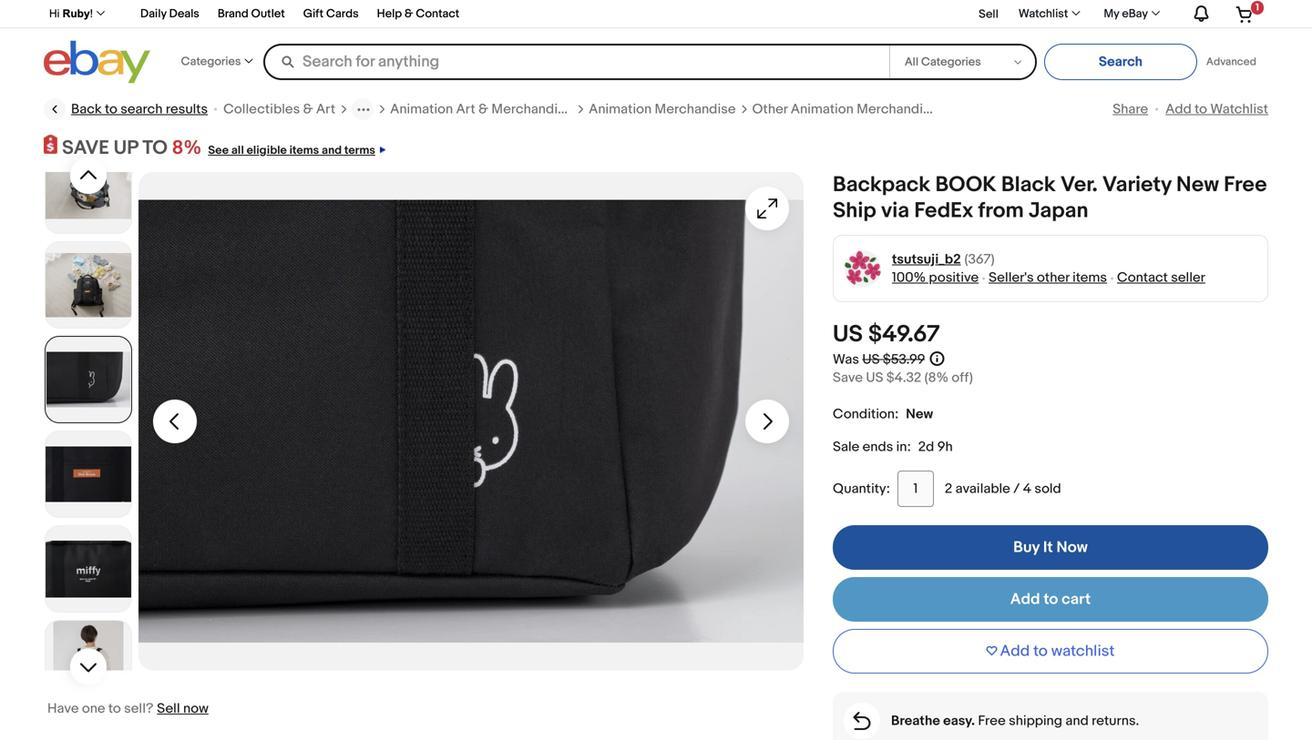 Task type: vqa. For each thing, say whether or not it's contained in the screenshot.
"and" for returns.
yes



Task type: describe. For each thing, give the bounding box(es) containing it.
contact seller
[[1117, 270, 1206, 286]]

1 link
[[1225, 0, 1266, 27]]

in:
[[897, 439, 911, 456]]

my ebay
[[1104, 7, 1148, 21]]

condition: new
[[833, 407, 933, 423]]

watchlist link
[[1009, 3, 1089, 25]]

backpack book black ver. variety new free ship via fedex from japan
[[833, 172, 1267, 224]]

buy
[[1014, 539, 1040, 558]]

picture 9 of 11 image
[[46, 432, 131, 518]]

daily deals link
[[140, 4, 199, 26]]

help & contact
[[377, 7, 460, 21]]

with details__icon image
[[854, 713, 871, 731]]

advanced link
[[1198, 44, 1266, 80]]

new inside backpack book black ver. variety new free ship via fedex from japan
[[1177, 172, 1219, 198]]

buy it now link
[[833, 526, 1269, 571]]

/
[[1014, 481, 1020, 498]]

4
[[1023, 481, 1032, 498]]

8%
[[172, 136, 202, 160]]

daily
[[140, 7, 167, 21]]

account navigation
[[39, 0, 1269, 28]]

it
[[1044, 539, 1053, 558]]

1
[[1256, 2, 1259, 13]]

animation art & merchandise link
[[390, 100, 573, 118]]

animation merchandise
[[589, 101, 736, 118]]

to
[[142, 136, 168, 160]]

cards
[[326, 7, 359, 21]]

from
[[978, 198, 1024, 224]]

ver.
[[1061, 172, 1098, 198]]

off)
[[952, 370, 973, 386]]

add to watchlist
[[1166, 101, 1269, 118]]

animation art & merchandise
[[390, 101, 573, 118]]

tsutsuji_b2 (367)
[[892, 252, 995, 268]]

Quantity: text field
[[898, 471, 934, 508]]

1 vertical spatial free
[[978, 714, 1006, 730]]

ebay home image
[[44, 40, 150, 84]]

us $49.67
[[833, 321, 940, 349]]

japan
[[1029, 198, 1089, 224]]

tsutsuji_b2 link
[[892, 251, 961, 269]]

backpack
[[833, 172, 931, 198]]

2d
[[918, 439, 935, 456]]

2 available / 4 sold
[[945, 481, 1062, 498]]

2 horizontal spatial &
[[479, 101, 489, 118]]

ebay
[[1122, 7, 1148, 21]]

add to watchlist
[[1000, 643, 1115, 662]]

9h
[[938, 439, 953, 456]]

share button
[[1113, 101, 1149, 118]]

eligible
[[247, 144, 287, 158]]

have one to sell? sell now
[[47, 701, 209, 718]]

back
[[71, 101, 102, 118]]

(8%
[[925, 370, 949, 386]]

now
[[183, 701, 209, 718]]

deals
[[169, 7, 199, 21]]

sell inside account navigation
[[979, 7, 999, 21]]

ship
[[833, 198, 877, 224]]

us for save
[[866, 370, 884, 386]]

collectibles & art link
[[223, 100, 336, 118]]

sell link
[[971, 7, 1007, 21]]

picture 10 of 11 image
[[46, 527, 131, 613]]

positive
[[929, 270, 979, 286]]

& for collectibles
[[303, 101, 313, 118]]

up
[[114, 136, 138, 160]]

seller's other items
[[989, 270, 1107, 286]]

buy it now
[[1014, 539, 1088, 558]]

have
[[47, 701, 79, 718]]

picture 8 of 11 image
[[46, 337, 131, 423]]

advanced
[[1207, 56, 1257, 68]]

0 vertical spatial items
[[289, 144, 319, 158]]

and for terms
[[322, 144, 342, 158]]

animation merchandise link
[[589, 100, 736, 118]]

3 merchandise from the left
[[857, 101, 938, 118]]

quantity:
[[833, 481, 890, 498]]

share
[[1113, 101, 1149, 118]]

sell?
[[124, 701, 153, 718]]

100%
[[892, 270, 926, 286]]

outlet
[[251, 7, 285, 21]]

help
[[377, 7, 402, 21]]

seller
[[1171, 270, 1206, 286]]

picture 11 of 11 image
[[46, 622, 131, 707]]

2 merchandise from the left
[[655, 101, 736, 118]]

add to watchlist link
[[1166, 101, 1269, 118]]

back to search results
[[71, 101, 208, 118]]

terms
[[344, 144, 375, 158]]

categories
[[181, 55, 241, 69]]

3 animation from the left
[[791, 101, 854, 118]]

sell now link
[[157, 701, 209, 718]]

add for add to watchlist
[[1166, 101, 1192, 118]]

0 vertical spatial us
[[833, 321, 863, 349]]



Task type: locate. For each thing, give the bounding box(es) containing it.
to down advanced link
[[1195, 101, 1208, 118]]

1 horizontal spatial contact
[[1117, 270, 1168, 286]]

1 vertical spatial new
[[906, 407, 933, 423]]

items
[[289, 144, 319, 158], [1073, 270, 1107, 286]]

& inside account navigation
[[405, 7, 413, 21]]

free down add to watchlist link
[[1224, 172, 1267, 198]]

my ebay link
[[1094, 3, 1168, 25]]

art inside the collectibles & art link
[[316, 101, 336, 118]]

0 horizontal spatial free
[[978, 714, 1006, 730]]

seller's
[[989, 270, 1034, 286]]

1 vertical spatial us
[[863, 352, 880, 368]]

1 horizontal spatial &
[[405, 7, 413, 21]]

us up was
[[833, 321, 863, 349]]

to for watchlist
[[1034, 643, 1048, 662]]

other
[[752, 101, 788, 118]]

daily deals
[[140, 7, 199, 21]]

and inside see all eligible items and terms link
[[322, 144, 342, 158]]

animation
[[390, 101, 453, 118], [589, 101, 652, 118], [791, 101, 854, 118]]

categories button
[[181, 42, 253, 82]]

easy.
[[943, 714, 975, 730]]

help & contact link
[[377, 4, 460, 26]]

breathe
[[891, 714, 940, 730]]

to right the one
[[108, 701, 121, 718]]

add for add to cart
[[1011, 591, 1040, 610]]

contact inside account navigation
[[416, 7, 460, 21]]

banner
[[39, 0, 1269, 88]]

my
[[1104, 7, 1120, 21]]

other animation merchandise link
[[752, 100, 938, 118]]

add to watchlist button
[[833, 630, 1269, 675]]

0 horizontal spatial sell
[[157, 701, 180, 718]]

tsutsuji_b2 image
[[844, 250, 882, 288]]

us for was
[[863, 352, 880, 368]]

1 horizontal spatial items
[[1073, 270, 1107, 286]]

contact
[[416, 7, 460, 21], [1117, 270, 1168, 286]]

art inside animation art & merchandise link
[[456, 101, 476, 118]]

hi ruby !
[[49, 7, 93, 20]]

1 horizontal spatial and
[[1066, 714, 1089, 730]]

was us $53.99
[[833, 352, 925, 368]]

add inside button
[[1000, 643, 1030, 662]]

new right variety
[[1177, 172, 1219, 198]]

see
[[208, 144, 229, 158]]

add to cart link
[[833, 578, 1269, 623]]

back to search results link
[[44, 98, 208, 120]]

and left terms
[[322, 144, 342, 158]]

100% positive link
[[892, 270, 979, 286]]

sell left watchlist link
[[979, 7, 999, 21]]

0 vertical spatial add
[[1166, 101, 1192, 118]]

1 vertical spatial watchlist
[[1211, 101, 1269, 118]]

to for cart
[[1044, 591, 1058, 610]]

banner containing daily deals
[[39, 0, 1269, 88]]

0 horizontal spatial new
[[906, 407, 933, 423]]

1 vertical spatial and
[[1066, 714, 1089, 730]]

merchandise
[[492, 101, 573, 118], [655, 101, 736, 118], [857, 101, 938, 118]]

save
[[833, 370, 863, 386]]

notifications image
[[1190, 5, 1211, 23]]

brand outlet link
[[218, 4, 285, 26]]

contact seller link
[[1117, 270, 1206, 286]]

0 horizontal spatial merchandise
[[492, 101, 573, 118]]

to for search
[[105, 101, 117, 118]]

merchandise left other
[[655, 101, 736, 118]]

1 horizontal spatial new
[[1177, 172, 1219, 198]]

2 animation from the left
[[589, 101, 652, 118]]

1 horizontal spatial animation
[[589, 101, 652, 118]]

0 horizontal spatial watchlist
[[1019, 7, 1069, 21]]

and
[[322, 144, 342, 158], [1066, 714, 1089, 730]]

2 art from the left
[[456, 101, 476, 118]]

0 horizontal spatial items
[[289, 144, 319, 158]]

art
[[316, 101, 336, 118], [456, 101, 476, 118]]

save up to 8%
[[62, 136, 202, 160]]

backpack book black ver. variety new free ship via fedex from japan - picture 8 of 11 image
[[139, 172, 804, 671]]

and left the returns.
[[1066, 714, 1089, 730]]

returns.
[[1092, 714, 1139, 730]]

1 horizontal spatial art
[[456, 101, 476, 118]]

ruby
[[63, 7, 90, 20]]

Search for anything text field
[[266, 46, 886, 78]]

0 horizontal spatial &
[[303, 101, 313, 118]]

gift cards
[[303, 7, 359, 21]]

sell
[[979, 7, 999, 21], [157, 701, 180, 718]]

watchlist
[[1052, 643, 1115, 662]]

new inside condition: new
[[906, 407, 933, 423]]

1 art from the left
[[316, 101, 336, 118]]

add for add to watchlist
[[1000, 643, 1030, 662]]

None submit
[[1044, 44, 1198, 80]]

1 horizontal spatial merchandise
[[655, 101, 736, 118]]

$53.99
[[883, 352, 925, 368]]

available
[[956, 481, 1011, 498]]

picture 7 of 11 image
[[46, 243, 131, 328]]

merchandise up backpack
[[857, 101, 938, 118]]

0 vertical spatial watchlist
[[1019, 7, 1069, 21]]

1 horizontal spatial watchlist
[[1211, 101, 1269, 118]]

breathe easy. free shipping and returns.
[[891, 714, 1139, 730]]

0 horizontal spatial contact
[[416, 7, 460, 21]]

1 vertical spatial items
[[1073, 270, 1107, 286]]

100% positive
[[892, 270, 979, 286]]

animation for animation merchandise
[[589, 101, 652, 118]]

us down was us $53.99
[[866, 370, 884, 386]]

watchlist right 'sell' link
[[1019, 7, 1069, 21]]

add right the share
[[1166, 101, 1192, 118]]

to left watchlist
[[1034, 643, 1048, 662]]

brand
[[218, 7, 249, 21]]

via
[[881, 198, 910, 224]]

0 vertical spatial contact
[[416, 7, 460, 21]]

1 merchandise from the left
[[492, 101, 573, 118]]

1 vertical spatial add
[[1011, 591, 1040, 610]]

1 horizontal spatial sell
[[979, 7, 999, 21]]

sale
[[833, 439, 860, 456]]

animation for animation art & merchandise
[[390, 101, 453, 118]]

cart
[[1062, 591, 1091, 610]]

2
[[945, 481, 953, 498]]

contact right help on the top
[[416, 7, 460, 21]]

sale ends in: 2d 9h
[[833, 439, 953, 456]]

2 horizontal spatial merchandise
[[857, 101, 938, 118]]

0 vertical spatial and
[[322, 144, 342, 158]]

0 vertical spatial free
[[1224, 172, 1267, 198]]

all
[[231, 144, 244, 158]]

hi
[[49, 7, 60, 20]]

free inside backpack book black ver. variety new free ship via fedex from japan
[[1224, 172, 1267, 198]]

sell left now
[[157, 701, 180, 718]]

items right other
[[1073, 270, 1107, 286]]

0 vertical spatial new
[[1177, 172, 1219, 198]]

shipping
[[1009, 714, 1063, 730]]

0 vertical spatial sell
[[979, 7, 999, 21]]

and for returns.
[[1066, 714, 1089, 730]]

book
[[936, 172, 997, 198]]

tsutsuji_b2
[[892, 252, 961, 268]]

!
[[90, 7, 93, 20]]

sold
[[1035, 481, 1062, 498]]

to inside button
[[1034, 643, 1048, 662]]

gift
[[303, 7, 324, 21]]

see all eligible items and terms link
[[202, 136, 385, 160]]

gift cards link
[[303, 4, 359, 26]]

merchandise down the search for anything text box
[[492, 101, 573, 118]]

collectibles
[[223, 101, 300, 118]]

add down add to cart link
[[1000, 643, 1030, 662]]

1 horizontal spatial free
[[1224, 172, 1267, 198]]

save us $4.32 (8% off)
[[833, 370, 973, 386]]

was
[[833, 352, 859, 368]]

to left cart
[[1044, 591, 1058, 610]]

ends
[[863, 439, 893, 456]]

2 vertical spatial us
[[866, 370, 884, 386]]

seller's other items link
[[989, 270, 1107, 286]]

contact left seller
[[1117, 270, 1168, 286]]

0 horizontal spatial art
[[316, 101, 336, 118]]

results
[[166, 101, 208, 118]]

2 vertical spatial add
[[1000, 643, 1030, 662]]

to for watchlist
[[1195, 101, 1208, 118]]

us right was
[[863, 352, 880, 368]]

&
[[405, 7, 413, 21], [303, 101, 313, 118], [479, 101, 489, 118]]

1 vertical spatial contact
[[1117, 270, 1168, 286]]

picture 6 of 11 image
[[46, 148, 131, 233]]

to
[[105, 101, 117, 118], [1195, 101, 1208, 118], [1044, 591, 1058, 610], [1034, 643, 1048, 662], [108, 701, 121, 718]]

2 horizontal spatial animation
[[791, 101, 854, 118]]

1 animation from the left
[[390, 101, 453, 118]]

search
[[121, 101, 163, 118]]

add left cart
[[1011, 591, 1040, 610]]

collectibles & art
[[223, 101, 336, 118]]

new up 2d
[[906, 407, 933, 423]]

other
[[1037, 270, 1070, 286]]

0 horizontal spatial and
[[322, 144, 342, 158]]

watchlist inside account navigation
[[1019, 7, 1069, 21]]

items right eligible
[[289, 144, 319, 158]]

watchlist down 'advanced'
[[1211, 101, 1269, 118]]

add to cart
[[1011, 591, 1091, 610]]

& for help
[[405, 7, 413, 21]]

1 vertical spatial sell
[[157, 701, 180, 718]]

condition:
[[833, 407, 899, 423]]

$4.32
[[887, 370, 922, 386]]

$49.67
[[868, 321, 940, 349]]

to right the back at the top left of page
[[105, 101, 117, 118]]

0 horizontal spatial animation
[[390, 101, 453, 118]]

now
[[1057, 539, 1088, 558]]

black
[[1002, 172, 1056, 198]]

one
[[82, 701, 105, 718]]

free right easy.
[[978, 714, 1006, 730]]



